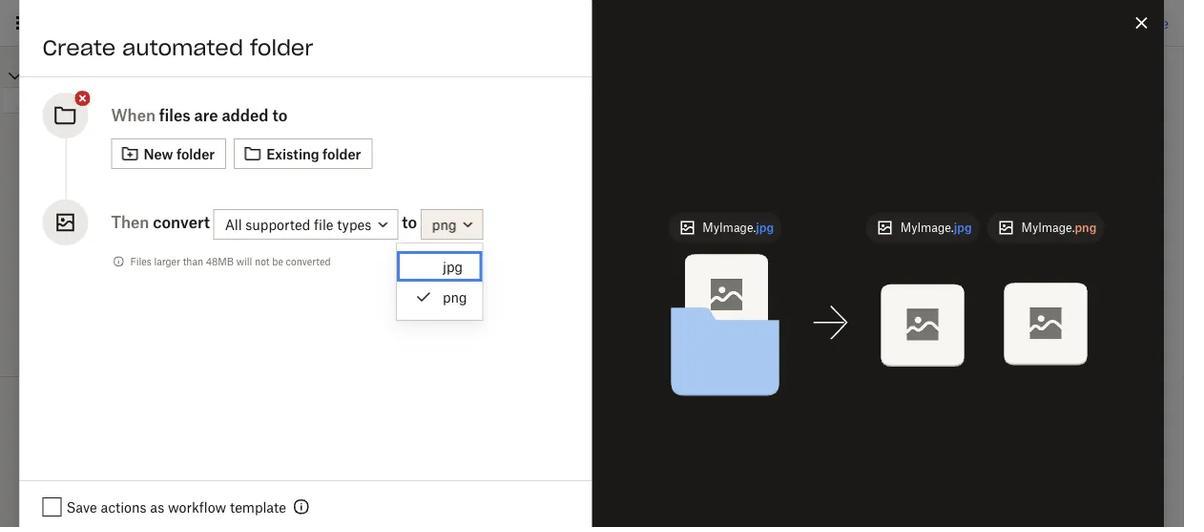 Task type: describe. For each thing, give the bounding box(es) containing it.
privacy
[[31, 492, 76, 508]]

converted
[[286, 255, 331, 267]]

pdfs
[[1035, 267, 1069, 283]]

actions
[[101, 499, 147, 515]]

convert files to pdfs button
[[850, 222, 1145, 327]]

privacy and legal
[[31, 492, 137, 508]]

files are added to
[[159, 106, 288, 125]]

file for videos
[[702, 361, 722, 378]]

when
[[111, 106, 156, 125]]

main content containing choose a category to sort files by
[[260, 108, 1185, 527]]

all files link
[[31, 64, 229, 87]]

png radio item
[[397, 282, 483, 312]]

template
[[230, 499, 286, 515]]

all
[[31, 66, 50, 84]]

videos
[[691, 382, 731, 399]]

than
[[183, 255, 203, 267]]

48mb
[[206, 255, 234, 267]]

choose a file format to convert videos to button
[[555, 327, 850, 433]]

convert for choose a file format to convert audio files to
[[345, 487, 392, 504]]

global header element
[[0, 0, 1185, 47]]

all files
[[31, 66, 84, 84]]

will
[[237, 255, 252, 267]]

files
[[130, 255, 152, 267]]

a for choose a file format to convert videos to
[[691, 361, 699, 378]]

create
[[42, 34, 116, 61]]

click to watch a demo video image
[[410, 66, 433, 89]]

myimage. png
[[1022, 221, 1097, 235]]

by
[[375, 277, 390, 294]]

that
[[704, 267, 730, 283]]

files inside tree
[[54, 66, 84, 84]]

save
[[66, 499, 97, 515]]

choose a file format to convert videos to
[[640, 361, 784, 399]]

files inside create automated folder dialog
[[159, 106, 191, 125]]

not
[[255, 255, 270, 267]]

shared link
[[31, 194, 199, 232]]

privacy and legal link
[[31, 492, 229, 508]]

workflow
[[168, 499, 226, 515]]

save actions as workflow template
[[66, 499, 286, 515]]

convert for choose a file format to convert videos to
[[640, 382, 687, 399]]

set a rule that renames files button
[[555, 222, 850, 327]]

a for choose a file format to convert audio files to
[[396, 466, 403, 483]]

dropbox logo - go to the homepage image
[[38, 8, 142, 38]]

upgrade
[[1115, 15, 1170, 31]]

files inside choose a file format to convert audio files to
[[434, 487, 460, 504]]

all files tree
[[3, 64, 229, 114]]

choose for choose a file format to convert videos to
[[640, 361, 688, 378]]

rule
[[676, 267, 701, 283]]

1 horizontal spatial jpg
[[757, 221, 774, 235]]

photos link
[[31, 117, 199, 156]]

png button
[[421, 209, 484, 239]]



Task type: locate. For each thing, give the bounding box(es) containing it.
file
[[702, 361, 722, 378], [407, 466, 427, 483]]

1 vertical spatial convert
[[640, 382, 687, 399]]

upgrade link
[[1115, 15, 1170, 31]]

jpg up renames
[[757, 221, 774, 235]]

format inside choose a file format to convert videos to
[[725, 361, 768, 378]]

format for files
[[430, 466, 472, 483]]

files left are
[[159, 106, 191, 125]]

larger
[[154, 255, 180, 267]]

2 horizontal spatial jpg
[[955, 221, 972, 235]]

file up audio
[[407, 466, 427, 483]]

format up audio
[[430, 466, 472, 483]]

0 horizontal spatial jpg
[[443, 258, 463, 275]]

create automated folder
[[42, 34, 314, 61]]

choose for choose a category to sort files by
[[345, 256, 392, 273]]

category
[[407, 256, 462, 273]]

to inside choose a category to sort files by
[[465, 256, 478, 273]]

file for audio
[[407, 466, 427, 483]]

convert left videos
[[640, 382, 687, 399]]

1 vertical spatial file
[[407, 466, 427, 483]]

files
[[54, 66, 84, 84], [159, 106, 191, 125], [791, 267, 818, 283], [989, 267, 1015, 283], [345, 277, 371, 294], [434, 487, 460, 504]]

a for choose a category to sort files by
[[396, 256, 403, 273]]

1 horizontal spatial myimage.
[[901, 221, 955, 235]]

2 vertical spatial choose
[[345, 466, 392, 483]]

format for to
[[725, 361, 768, 378]]

file
[[31, 242, 57, 260]]

0 vertical spatial choose
[[345, 256, 392, 273]]

a
[[396, 256, 403, 273], [665, 267, 673, 283], [691, 361, 699, 378], [396, 466, 403, 483]]

myimage. jpg up set a rule that renames files
[[703, 221, 774, 235]]

convert up the than
[[153, 213, 210, 232]]

a inside choose a file format to convert audio files to
[[396, 466, 403, 483]]

0 vertical spatial format
[[725, 361, 768, 378]]

format
[[725, 361, 768, 378], [430, 466, 472, 483]]

choose inside choose a file format to convert videos to
[[640, 361, 688, 378]]

renames
[[733, 267, 788, 283]]

convert
[[935, 267, 985, 283]]

files inside choose a category to sort files by
[[345, 277, 371, 294]]

create automated folder dialog
[[20, 0, 1165, 527]]

1 vertical spatial choose
[[640, 361, 688, 378]]

be
[[272, 255, 283, 267]]

choose a category to sort files by
[[345, 256, 506, 294]]

1 myimage. from the left
[[703, 221, 757, 235]]

photos
[[31, 127, 80, 146]]

main content
[[260, 108, 1185, 527]]

are
[[194, 106, 218, 125]]

0 vertical spatial file
[[702, 361, 722, 378]]

myimage. up pdfs
[[1022, 221, 1076, 235]]

choose
[[345, 256, 392, 273], [640, 361, 688, 378], [345, 466, 392, 483]]

jpg
[[757, 221, 774, 235], [955, 221, 972, 235], [443, 258, 463, 275]]

1 horizontal spatial format
[[725, 361, 768, 378]]

myimage. jpg
[[703, 221, 774, 235], [901, 221, 972, 235]]

file up videos
[[702, 361, 722, 378]]

png inside radio item
[[443, 289, 467, 305]]

a for set a rule that renames files
[[665, 267, 673, 283]]

legal
[[107, 492, 137, 508]]

convert files to pdfs
[[935, 267, 1069, 283]]

png inside popup button
[[432, 216, 457, 232]]

2 horizontal spatial convert
[[640, 382, 687, 399]]

0 horizontal spatial myimage. jpg
[[703, 221, 774, 235]]

a right "set"
[[665, 267, 673, 283]]

convert
[[153, 213, 210, 232], [640, 382, 687, 399], [345, 487, 392, 504]]

files left by
[[345, 277, 371, 294]]

file inside choose a file format to convert audio files to
[[407, 466, 427, 483]]

format up videos
[[725, 361, 768, 378]]

files right all
[[54, 66, 84, 84]]

2 myimage. from the left
[[901, 221, 955, 235]]

files right convert
[[989, 267, 1015, 283]]

1 horizontal spatial convert
[[345, 487, 392, 504]]

choose inside choose a file format to convert audio files to
[[345, 466, 392, 483]]

2 horizontal spatial myimage.
[[1022, 221, 1076, 235]]

requests
[[61, 242, 123, 260]]

0 horizontal spatial myimage.
[[703, 221, 757, 235]]

0 horizontal spatial format
[[430, 466, 472, 483]]

files right audio
[[434, 487, 460, 504]]

3 myimage. from the left
[[1022, 221, 1076, 235]]

0 horizontal spatial file
[[407, 466, 427, 483]]

1 horizontal spatial file
[[702, 361, 722, 378]]

choose a file format to convert audio files to button
[[260, 433, 555, 527]]

convert inside create automated folder dialog
[[153, 213, 210, 232]]

jpg up png radio item
[[443, 258, 463, 275]]

myimage. jpg up convert
[[901, 221, 972, 235]]

a up audio
[[396, 466, 403, 483]]

a up videos
[[691, 361, 699, 378]]

a left category in the left of the page
[[396, 256, 403, 273]]

set
[[640, 267, 662, 283]]

signatures link
[[31, 156, 199, 194]]

choose a category to sort files by button
[[260, 222, 555, 327]]

set a rule that renames files
[[640, 267, 818, 283]]

a inside choose a category to sort files by
[[396, 256, 403, 273]]

format inside choose a file format to convert audio files to
[[430, 466, 472, 483]]

2 vertical spatial convert
[[345, 487, 392, 504]]

audio
[[395, 487, 430, 504]]

then
[[111, 213, 149, 232]]

2 myimage. jpg from the left
[[901, 221, 972, 235]]

1 vertical spatial format
[[430, 466, 472, 483]]

files right renames
[[791, 267, 818, 283]]

shared
[[31, 203, 83, 222]]

myimage. up convert
[[901, 221, 955, 235]]

file inside choose a file format to convert videos to
[[702, 361, 722, 378]]

sort
[[482, 256, 506, 273]]

a inside choose a file format to convert videos to
[[691, 361, 699, 378]]

myimage. up set a rule that renames files
[[703, 221, 757, 235]]

folder
[[250, 34, 314, 61]]

automated
[[122, 34, 243, 61]]

signatures
[[31, 165, 110, 184]]

convert inside choose a file format to convert videos to
[[640, 382, 687, 399]]

1 horizontal spatial myimage. jpg
[[901, 221, 972, 235]]

choose for choose a file format to convert audio files to
[[345, 466, 392, 483]]

0 vertical spatial convert
[[153, 213, 210, 232]]

files larger than 48mb will not be converted
[[130, 255, 331, 267]]

automations
[[267, 62, 406, 89]]

1 myimage. jpg from the left
[[703, 221, 774, 235]]

file requests
[[31, 242, 123, 260]]

file requests link
[[31, 232, 199, 270]]

0 horizontal spatial convert
[[153, 213, 210, 232]]

to
[[272, 106, 288, 125], [402, 213, 417, 232], [465, 256, 478, 273], [1019, 267, 1031, 283], [771, 361, 784, 378], [735, 382, 747, 399], [476, 466, 489, 483], [464, 487, 477, 504]]

convert left audio
[[345, 487, 392, 504]]

jpg up convert
[[955, 221, 972, 235]]

and
[[79, 492, 103, 508]]

choose inside choose a category to sort files by
[[345, 256, 392, 273]]

myimage.
[[703, 221, 757, 235], [901, 221, 955, 235], [1022, 221, 1076, 235]]

as
[[150, 499, 164, 515]]

png
[[432, 216, 457, 232], [1076, 221, 1097, 235], [443, 289, 467, 305]]

added
[[222, 106, 269, 125]]

convert inside choose a file format to convert audio files to
[[345, 487, 392, 504]]

choose a file format to convert audio files to
[[345, 466, 489, 504]]



Task type: vqa. For each thing, say whether or not it's contained in the screenshot.
'Choose a file format to convert videos to'
yes



